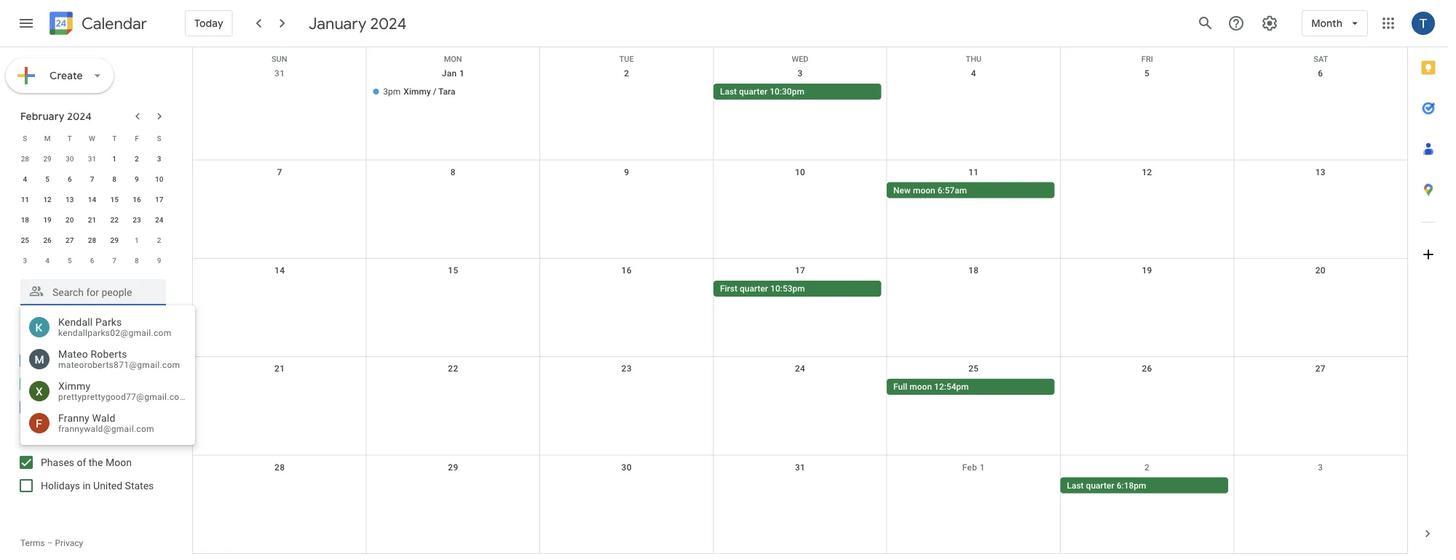 Task type: locate. For each thing, give the bounding box(es) containing it.
thu
[[966, 55, 982, 64]]

1 horizontal spatial t
[[112, 134, 117, 143]]

1 horizontal spatial 30
[[621, 463, 632, 473]]

row containing 18
[[14, 210, 170, 230]]

0 horizontal spatial 28
[[21, 154, 29, 163]]

0 horizontal spatial 30
[[66, 154, 74, 163]]

11
[[968, 167, 979, 177], [21, 195, 29, 204]]

in
[[83, 480, 91, 492]]

0 vertical spatial 14
[[88, 195, 96, 204]]

29 for 1
[[43, 154, 52, 163]]

moon inside button
[[913, 185, 935, 195]]

row containing 4
[[14, 169, 170, 189]]

30 inside "element"
[[66, 154, 74, 163]]

last quarter 6:18pm
[[1067, 481, 1146, 491]]

0 vertical spatial 15
[[110, 195, 119, 204]]

20
[[66, 216, 74, 224], [1315, 266, 1326, 276]]

0 vertical spatial 29
[[43, 154, 52, 163]]

1 t from the left
[[68, 134, 72, 143]]

january 28 element
[[16, 150, 34, 167]]

1
[[459, 68, 465, 79], [112, 154, 117, 163], [135, 236, 139, 245], [980, 463, 985, 473]]

1 vertical spatial 26
[[1142, 364, 1152, 374]]

jan 1
[[442, 68, 465, 79]]

new moon 6:57am
[[893, 185, 967, 195]]

0 horizontal spatial 14
[[88, 195, 96, 204]]

0 horizontal spatial 17
[[155, 195, 163, 204]]

my calendars button
[[3, 323, 181, 347]]

1 vertical spatial 28
[[88, 236, 96, 245]]

2 vertical spatial quarter
[[1086, 481, 1114, 491]]

quarter for 10:30pm
[[739, 87, 768, 97]]

0 vertical spatial 6
[[1318, 68, 1323, 79]]

23 element
[[128, 211, 146, 229]]

tara inside row
[[438, 87, 455, 97]]

2 horizontal spatial 29
[[448, 463, 458, 473]]

5
[[1145, 68, 1150, 79], [45, 175, 49, 183], [68, 256, 72, 265]]

1 horizontal spatial 19
[[1142, 266, 1152, 276]]

11 up "new moon 6:57am" button
[[968, 167, 979, 177]]

last quarter 10:30pm button
[[713, 84, 881, 100]]

0 vertical spatial quarter
[[739, 87, 768, 97]]

first quarter 10:53pm button
[[713, 281, 881, 297]]

9
[[624, 167, 629, 177], [135, 175, 139, 183], [157, 256, 161, 265]]

0 horizontal spatial 21
[[88, 216, 96, 224]]

row
[[193, 47, 1407, 64], [193, 62, 1407, 160], [14, 128, 170, 149], [14, 149, 170, 169], [193, 160, 1407, 259], [14, 169, 170, 189], [14, 189, 170, 210], [14, 210, 170, 230], [14, 230, 170, 250], [14, 250, 170, 271], [193, 259, 1407, 358], [193, 358, 1407, 456], [193, 456, 1407, 555]]

wed
[[792, 55, 809, 64]]

1 horizontal spatial 15
[[448, 266, 458, 276]]

calendars up mateo
[[38, 328, 85, 341]]

25 element
[[16, 232, 34, 249]]

6 down sat
[[1318, 68, 1323, 79]]

0 vertical spatial 25
[[21, 236, 29, 245]]

0 horizontal spatial 20
[[66, 216, 74, 224]]

2 up last quarter 6:18pm button
[[1145, 463, 1150, 473]]

1 horizontal spatial 2024
[[370, 13, 407, 33]]

holidays
[[41, 480, 80, 492]]

20 inside grid
[[66, 216, 74, 224]]

2
[[624, 68, 629, 79], [135, 154, 139, 163], [157, 236, 161, 245], [1145, 463, 1150, 473]]

0 horizontal spatial 22
[[110, 216, 119, 224]]

0 horizontal spatial 6
[[68, 175, 72, 183]]

last for last quarter 10:30pm
[[720, 87, 737, 97]]

0 horizontal spatial 13
[[66, 195, 74, 204]]

0 vertical spatial 2024
[[370, 13, 407, 33]]

terms
[[20, 539, 45, 549]]

2 horizontal spatial 6
[[1318, 68, 1323, 79]]

quarter left 10:30pm
[[739, 87, 768, 97]]

0 vertical spatial 30
[[66, 154, 74, 163]]

24 inside grid
[[795, 364, 805, 374]]

8
[[451, 167, 456, 177], [112, 175, 117, 183], [135, 256, 139, 265]]

18
[[21, 216, 29, 224], [968, 266, 979, 276]]

1 s from the left
[[23, 134, 27, 143]]

1 vertical spatial 4
[[23, 175, 27, 183]]

0 vertical spatial moon
[[913, 185, 935, 195]]

5 down fri
[[1145, 68, 1150, 79]]

0 horizontal spatial 23
[[133, 216, 141, 224]]

franny
[[58, 413, 89, 425]]

tara right /
[[438, 87, 455, 97]]

full moon 12:54pm button
[[887, 379, 1055, 395]]

1 horizontal spatial 10
[[795, 167, 805, 177]]

1 vertical spatial 27
[[1315, 364, 1326, 374]]

29
[[43, 154, 52, 163], [110, 236, 119, 245], [448, 463, 458, 473]]

1 vertical spatial 14
[[274, 266, 285, 276]]

0 horizontal spatial 29
[[43, 154, 52, 163]]

30 inside grid
[[621, 463, 632, 473]]

16
[[133, 195, 141, 204], [621, 266, 632, 276]]

sun
[[271, 55, 287, 64]]

1 vertical spatial ximmy
[[58, 381, 91, 393]]

1 vertical spatial 11
[[21, 195, 29, 204]]

1 vertical spatial 18
[[968, 266, 979, 276]]

27 inside row group
[[66, 236, 74, 245]]

2024 up w
[[67, 110, 92, 123]]

22
[[110, 216, 119, 224], [448, 364, 458, 374]]

1 horizontal spatial 16
[[621, 266, 632, 276]]

0 horizontal spatial 2024
[[67, 110, 92, 123]]

january 2024
[[308, 13, 407, 33]]

7
[[277, 167, 282, 177], [90, 175, 94, 183], [112, 256, 117, 265]]

list box
[[20, 312, 195, 440]]

row containing 14
[[193, 259, 1407, 358]]

0 vertical spatial 18
[[21, 216, 29, 224]]

2 horizontal spatial 4
[[971, 68, 976, 79]]

0 horizontal spatial 8
[[112, 175, 117, 183]]

4
[[971, 68, 976, 79], [23, 175, 27, 183], [45, 256, 49, 265]]

row containing sun
[[193, 47, 1407, 64]]

1 vertical spatial calendars
[[52, 430, 100, 443]]

last inside row
[[720, 87, 737, 97]]

Search for people text field
[[29, 280, 157, 306]]

3pm ximmy / tara
[[383, 87, 455, 97]]

first
[[720, 284, 738, 294]]

31 for 1
[[88, 154, 96, 163]]

12 element
[[39, 191, 56, 208]]

cell
[[193, 84, 366, 101], [540, 84, 713, 101], [887, 84, 1060, 101], [1234, 84, 1407, 101], [193, 182, 366, 200], [540, 182, 713, 200], [713, 182, 887, 200], [1060, 182, 1234, 200], [193, 281, 366, 298], [540, 281, 713, 298], [1060, 281, 1234, 298], [193, 379, 366, 397], [540, 379, 713, 397], [713, 379, 887, 397], [1060, 379, 1234, 397], [1234, 379, 1407, 397], [193, 478, 366, 496], [540, 478, 713, 496], [713, 478, 887, 496], [887, 478, 1060, 496], [1234, 478, 1407, 496]]

6 down january 30 "element"
[[68, 175, 72, 183]]

14
[[88, 195, 96, 204], [274, 266, 285, 276]]

5 down january 29 element
[[45, 175, 49, 183]]

0 horizontal spatial last
[[720, 87, 737, 97]]

10 element
[[150, 170, 168, 188]]

17 down 10 element
[[155, 195, 163, 204]]

birthdays
[[41, 378, 84, 390]]

1 vertical spatial 21
[[274, 364, 285, 374]]

1 vertical spatial 23
[[621, 364, 632, 374]]

0 vertical spatial 16
[[133, 195, 141, 204]]

2 up march 9 element
[[157, 236, 161, 245]]

2 vertical spatial 29
[[448, 463, 458, 473]]

row containing 21
[[193, 358, 1407, 456]]

4 down 26 element
[[45, 256, 49, 265]]

today
[[194, 17, 223, 30]]

moon
[[913, 185, 935, 195], [910, 382, 932, 393]]

1 horizontal spatial 12
[[1142, 167, 1152, 177]]

0 horizontal spatial ximmy
[[58, 381, 91, 393]]

0 vertical spatial 28
[[21, 154, 29, 163]]

1 horizontal spatial tara
[[438, 87, 455, 97]]

tara
[[438, 87, 455, 97], [41, 355, 61, 367]]

0 horizontal spatial t
[[68, 134, 72, 143]]

row group
[[14, 149, 170, 271]]

2024 for february 2024
[[67, 110, 92, 123]]

moon right full
[[910, 382, 932, 393]]

mon
[[444, 55, 462, 64]]

w
[[89, 134, 95, 143]]

31 inside february 2024 grid
[[88, 154, 96, 163]]

s up january 28 element
[[23, 134, 27, 143]]

march 2 element
[[150, 232, 168, 249]]

1 vertical spatial 22
[[448, 364, 458, 374]]

2 vertical spatial 31
[[795, 463, 805, 473]]

sat
[[1314, 55, 1328, 64]]

grid
[[192, 47, 1407, 555]]

7 inside grid
[[277, 167, 282, 177]]

24 inside the 24 element
[[155, 216, 163, 224]]

2 horizontal spatial 5
[[1145, 68, 1150, 79]]

0 vertical spatial 31
[[274, 68, 285, 79]]

1 vertical spatial 5
[[45, 175, 49, 183]]

1 vertical spatial 20
[[1315, 266, 1326, 276]]

1 horizontal spatial 28
[[88, 236, 96, 245]]

1 horizontal spatial ximmy
[[404, 87, 431, 97]]

states
[[125, 480, 154, 492]]

2024
[[370, 13, 407, 33], [67, 110, 92, 123]]

27 element
[[61, 232, 78, 249]]

calendar heading
[[79, 13, 147, 34]]

12 inside 12 element
[[43, 195, 52, 204]]

6
[[1318, 68, 1323, 79], [68, 175, 72, 183], [90, 256, 94, 265]]

26 inside february 2024 grid
[[43, 236, 52, 245]]

march 9 element
[[150, 252, 168, 269]]

18 element
[[16, 211, 34, 229]]

11 up 18 element on the left of the page
[[21, 195, 29, 204]]

quarter left 6:18pm
[[1086, 481, 1114, 491]]

0 horizontal spatial 15
[[110, 195, 119, 204]]

t left 'f'
[[112, 134, 117, 143]]

my
[[20, 328, 35, 341]]

14 inside grid
[[274, 266, 285, 276]]

last left 10:30pm
[[720, 87, 737, 97]]

31 for feb 1
[[795, 463, 805, 473]]

0 vertical spatial tara
[[438, 87, 455, 97]]

21 element
[[83, 211, 101, 229]]

t up january 30 "element"
[[68, 134, 72, 143]]

6:57am
[[938, 185, 967, 195]]

15
[[110, 195, 119, 204], [448, 266, 458, 276]]

ximmy
[[404, 87, 431, 97], [58, 381, 91, 393]]

1 vertical spatial last
[[1067, 481, 1084, 491]]

calendars
[[38, 328, 85, 341], [52, 430, 100, 443]]

1 horizontal spatial 14
[[274, 266, 285, 276]]

last left 6:18pm
[[1067, 481, 1084, 491]]

quarter
[[739, 87, 768, 97], [740, 284, 768, 294], [1086, 481, 1114, 491]]

23
[[133, 216, 141, 224], [621, 364, 632, 374]]

0 horizontal spatial 7
[[90, 175, 94, 183]]

28 for feb 1
[[274, 463, 285, 473]]

25
[[21, 236, 29, 245], [968, 364, 979, 374]]

ximmy down schultz
[[58, 381, 91, 393]]

row containing 25
[[14, 230, 170, 250]]

calendars down the franny
[[52, 430, 100, 443]]

10 inside grid
[[795, 167, 805, 177]]

0 horizontal spatial 18
[[21, 216, 29, 224]]

14 element
[[83, 191, 101, 208]]

6 down 28 element
[[90, 256, 94, 265]]

15 element
[[106, 191, 123, 208]]

calendars inside dropdown button
[[52, 430, 100, 443]]

1 vertical spatial 31
[[88, 154, 96, 163]]

2 vertical spatial 6
[[90, 256, 94, 265]]

13
[[1315, 167, 1326, 177], [66, 195, 74, 204]]

2 vertical spatial 28
[[274, 463, 285, 473]]

moon inside button
[[910, 382, 932, 393]]

17
[[155, 195, 163, 204], [795, 266, 805, 276]]

1 horizontal spatial 23
[[621, 364, 632, 374]]

0 horizontal spatial 12
[[43, 195, 52, 204]]

ximmy left /
[[404, 87, 431, 97]]

1 horizontal spatial 6
[[90, 256, 94, 265]]

1 horizontal spatial s
[[157, 134, 161, 143]]

0 vertical spatial calendars
[[38, 328, 85, 341]]

s right 'f'
[[157, 134, 161, 143]]

moon right new
[[913, 185, 935, 195]]

4 down thu
[[971, 68, 976, 79]]

27 inside grid
[[1315, 364, 1326, 374]]

feb 1
[[962, 463, 985, 473]]

0 vertical spatial 19
[[43, 216, 52, 224]]

2024 for january 2024
[[370, 13, 407, 33]]

tara up the birthdays
[[41, 355, 61, 367]]

2 vertical spatial 4
[[45, 256, 49, 265]]

tab list
[[1408, 47, 1448, 514]]

calendars inside "dropdown button"
[[38, 328, 85, 341]]

1 horizontal spatial 5
[[68, 256, 72, 265]]

1 horizontal spatial 13
[[1315, 167, 1326, 177]]

5 down the 27 element
[[68, 256, 72, 265]]

quarter right first
[[740, 284, 768, 294]]

1 vertical spatial quarter
[[740, 284, 768, 294]]

31
[[274, 68, 285, 79], [88, 154, 96, 163], [795, 463, 805, 473]]

my calendars list
[[3, 349, 181, 419]]

12
[[1142, 167, 1152, 177], [43, 195, 52, 204]]

2024 right january
[[370, 13, 407, 33]]

schultz
[[63, 355, 97, 367]]

united
[[93, 480, 122, 492]]

17 up first quarter 10:53pm button
[[795, 266, 805, 276]]

19
[[43, 216, 52, 224], [1142, 266, 1152, 276]]

create
[[50, 69, 83, 82]]

month button
[[1302, 6, 1368, 41]]

2 vertical spatial 5
[[68, 256, 72, 265]]

1 vertical spatial tara
[[41, 355, 61, 367]]

1 horizontal spatial 9
[[157, 256, 161, 265]]

1 vertical spatial 15
[[448, 266, 458, 276]]

16 inside row group
[[133, 195, 141, 204]]

march 4 element
[[39, 252, 56, 269]]

1 vertical spatial 24
[[795, 364, 805, 374]]

25 up march 3 element
[[21, 236, 29, 245]]

1 horizontal spatial 11
[[968, 167, 979, 177]]

march 8 element
[[128, 252, 146, 269]]

1 vertical spatial 29
[[110, 236, 119, 245]]

None search field
[[0, 274, 181, 306]]

0 horizontal spatial 26
[[43, 236, 52, 245]]

26
[[43, 236, 52, 245], [1142, 364, 1152, 374]]

mateo
[[58, 348, 88, 360]]

19 inside row group
[[43, 216, 52, 224]]

settings menu image
[[1261, 15, 1279, 32]]

26 element
[[39, 232, 56, 249]]

10:53pm
[[770, 284, 805, 294]]

1 horizontal spatial 20
[[1315, 266, 1326, 276]]

25 up full moon 12:54pm button at the bottom of page
[[968, 364, 979, 374]]

month
[[1311, 17, 1343, 30]]

0 vertical spatial 24
[[155, 216, 163, 224]]

2 down 'f'
[[135, 154, 139, 163]]

1 right jan
[[459, 68, 465, 79]]

4 down january 28 element
[[23, 175, 27, 183]]

other calendars list
[[3, 451, 181, 498]]

list box containing kendall parks
[[20, 312, 195, 440]]

0 vertical spatial 13
[[1315, 167, 1326, 177]]

calendars for other calendars
[[52, 430, 100, 443]]

3pm
[[383, 87, 401, 97]]

27
[[66, 236, 74, 245], [1315, 364, 1326, 374]]

ximmy inside the 'ximmy prettyprettygood77@gmail.com'
[[58, 381, 91, 393]]

january 29 element
[[39, 150, 56, 167]]

1 horizontal spatial 18
[[968, 266, 979, 276]]

2 down tue
[[624, 68, 629, 79]]

20 element
[[61, 211, 78, 229]]

18 inside row group
[[21, 216, 29, 224]]

15 inside february 2024 grid
[[110, 195, 119, 204]]



Task type: vqa. For each thing, say whether or not it's contained in the screenshot.
'26' within the 26 element
no



Task type: describe. For each thing, give the bounding box(es) containing it.
today button
[[185, 6, 233, 41]]

terms – privacy
[[20, 539, 83, 549]]

25 inside february 2024 grid
[[21, 236, 29, 245]]

19 element
[[39, 211, 56, 229]]

phases of the moon
[[41, 457, 132, 469]]

10 inside february 2024 grid
[[155, 175, 163, 183]]

11 inside 'element'
[[21, 195, 29, 204]]

30 for feb 1
[[621, 463, 632, 473]]

calendars for my calendars
[[38, 328, 85, 341]]

6:18pm
[[1117, 481, 1146, 491]]

tue
[[619, 55, 634, 64]]

january 30 element
[[61, 150, 78, 167]]

12:54pm
[[934, 382, 969, 393]]

2 horizontal spatial 9
[[624, 167, 629, 177]]

quarter for 6:18pm
[[1086, 481, 1114, 491]]

mateo roberts mateoroberts871@gmail.com
[[58, 348, 180, 370]]

january 31 element
[[83, 150, 101, 167]]

1 horizontal spatial 31
[[274, 68, 285, 79]]

moon
[[106, 457, 132, 469]]

11 element
[[16, 191, 34, 208]]

ximmy prettyprettygood77@gmail.com
[[58, 381, 187, 403]]

full moon 12:54pm
[[893, 382, 969, 393]]

1 vertical spatial 6
[[68, 175, 72, 183]]

first quarter 10:53pm
[[720, 284, 805, 294]]

of
[[77, 457, 86, 469]]

0 vertical spatial 4
[[971, 68, 976, 79]]

0 horizontal spatial 4
[[23, 175, 27, 183]]

/
[[433, 87, 436, 97]]

feb
[[962, 463, 977, 473]]

february 2024 grid
[[14, 128, 170, 271]]

jan
[[442, 68, 457, 79]]

calendar element
[[47, 9, 147, 41]]

my calendars
[[20, 328, 85, 341]]

other calendars
[[20, 430, 100, 443]]

5 inside grid
[[1145, 68, 1150, 79]]

last for last quarter 6:18pm
[[1067, 481, 1084, 491]]

14 inside february 2024 grid
[[88, 195, 96, 204]]

march 7 element
[[106, 252, 123, 269]]

22 inside 22 'element'
[[110, 216, 119, 224]]

19 inside grid
[[1142, 266, 1152, 276]]

16 inside grid
[[621, 266, 632, 276]]

28 for 1
[[21, 154, 29, 163]]

moon for new
[[913, 185, 935, 195]]

main drawer image
[[17, 15, 35, 32]]

kendall
[[58, 316, 93, 328]]

privacy link
[[55, 539, 83, 549]]

march 3 element
[[16, 252, 34, 269]]

holidays in united states
[[41, 480, 154, 492]]

17 element
[[150, 191, 168, 208]]

30 for 1
[[66, 154, 74, 163]]

march 1 element
[[128, 232, 146, 249]]

full
[[893, 382, 907, 393]]

row containing 7
[[193, 160, 1407, 259]]

m
[[44, 134, 51, 143]]

2 s from the left
[[157, 134, 161, 143]]

1 right january 31 element
[[112, 154, 117, 163]]

fri
[[1142, 55, 1153, 64]]

1 horizontal spatial 29
[[110, 236, 119, 245]]

29 element
[[106, 232, 123, 249]]

wald
[[92, 413, 115, 425]]

1 horizontal spatial 7
[[112, 256, 117, 265]]

0 horizontal spatial 5
[[45, 175, 49, 183]]

10:30pm
[[770, 87, 804, 97]]

24 element
[[150, 211, 168, 229]]

phases
[[41, 457, 74, 469]]

0 vertical spatial 11
[[968, 167, 979, 177]]

1 horizontal spatial 17
[[795, 266, 805, 276]]

1 horizontal spatial 4
[[45, 256, 49, 265]]

the
[[89, 457, 103, 469]]

22 inside grid
[[448, 364, 458, 374]]

tasks
[[41, 402, 68, 414]]

ximmy inside row
[[404, 87, 431, 97]]

21 inside february 2024 grid
[[88, 216, 96, 224]]

13 inside row group
[[66, 195, 74, 204]]

terms link
[[20, 539, 45, 549]]

28 element
[[83, 232, 101, 249]]

quarter for 10:53pm
[[740, 284, 768, 294]]

row group containing 28
[[14, 149, 170, 271]]

other calendars button
[[3, 425, 181, 448]]

2 horizontal spatial 8
[[451, 167, 456, 177]]

march 6 element
[[83, 252, 101, 269]]

calendar
[[82, 13, 147, 34]]

row containing s
[[14, 128, 170, 149]]

row containing 31
[[193, 62, 1407, 160]]

1 right feb
[[980, 463, 985, 473]]

mateoroberts871@gmail.com
[[58, 360, 180, 370]]

1 up march 8 element
[[135, 236, 139, 245]]

kendallparks02@gmail.com
[[58, 328, 171, 338]]

13 inside grid
[[1315, 167, 1326, 177]]

f
[[135, 134, 139, 143]]

row containing 3
[[14, 250, 170, 271]]

roberts
[[91, 348, 127, 360]]

tara schultz
[[41, 355, 97, 367]]

grid containing 31
[[192, 47, 1407, 555]]

13 element
[[61, 191, 78, 208]]

16 element
[[128, 191, 146, 208]]

tara inside 'my calendars' list
[[41, 355, 61, 367]]

–
[[47, 539, 53, 549]]

last quarter 6:18pm button
[[1060, 478, 1228, 494]]

march 5 element
[[61, 252, 78, 269]]

17 inside february 2024 grid
[[155, 195, 163, 204]]

other
[[20, 430, 50, 443]]

1 horizontal spatial 26
[[1142, 364, 1152, 374]]

february
[[20, 110, 65, 123]]

kendall parks kendallparks02@gmail.com
[[58, 316, 171, 338]]

1 horizontal spatial 25
[[968, 364, 979, 374]]

0 horizontal spatial 9
[[135, 175, 139, 183]]

new moon 6:57am button
[[887, 182, 1055, 198]]

29 for feb 1
[[448, 463, 458, 473]]

parks
[[95, 316, 122, 328]]

18 inside grid
[[968, 266, 979, 276]]

prettyprettygood77@gmail.com
[[58, 392, 187, 403]]

row containing 11
[[14, 189, 170, 210]]

new
[[893, 185, 911, 195]]

franny wald frannywald@gmail.com
[[58, 413, 154, 435]]

privacy
[[55, 539, 83, 549]]

create button
[[6, 58, 113, 93]]

2 t from the left
[[112, 134, 117, 143]]

moon for full
[[910, 382, 932, 393]]

1 horizontal spatial 8
[[135, 256, 139, 265]]

23 inside row group
[[133, 216, 141, 224]]

frannywald@gmail.com
[[58, 424, 154, 435]]

last quarter 10:30pm
[[720, 87, 804, 97]]

january
[[308, 13, 367, 33]]

22 element
[[106, 211, 123, 229]]

23 inside grid
[[621, 364, 632, 374]]

february 2024
[[20, 110, 92, 123]]



